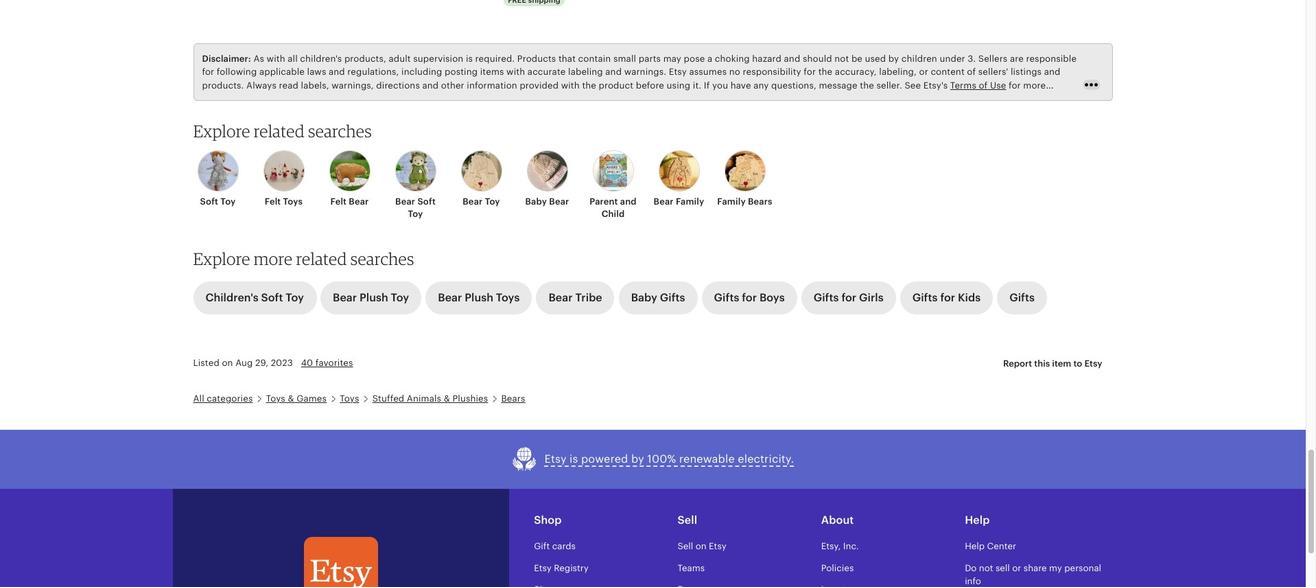 Task type: describe. For each thing, give the bounding box(es) containing it.
help center link
[[966, 541, 1017, 551]]

responsible
[[1027, 53, 1077, 64]]

bear for bear toy
[[463, 197, 483, 207]]

on for sell
[[696, 541, 707, 551]]

gifts for girls link
[[802, 281, 897, 314]]

terms
[[951, 80, 977, 90]]

gifts inside baby gifts link
[[660, 292, 686, 303]]

toys & games
[[266, 393, 327, 404]]

1 vertical spatial searches
[[351, 248, 414, 269]]

soft for children's soft toy
[[261, 292, 283, 303]]

and up responsibility
[[785, 53, 801, 64]]

warnings,
[[332, 80, 374, 90]]

2 vertical spatial with
[[561, 80, 580, 90]]

stuffed
[[373, 393, 405, 404]]

toys right games
[[340, 393, 359, 404]]

sellers
[[979, 53, 1008, 64]]

renewable
[[680, 453, 735, 465]]

toys link
[[340, 393, 359, 404]]

or inside the do not sell or share my personal info
[[1013, 563, 1022, 573]]

1 family from the left
[[676, 197, 705, 207]]

bears inside 'explore related searches' region
[[748, 197, 773, 207]]

powered
[[582, 453, 629, 465]]

felt toys link
[[255, 151, 313, 208]]

have
[[731, 80, 752, 90]]

gifts for gifts link
[[1010, 292, 1035, 303]]

toys inside felt toys link
[[283, 197, 303, 207]]

posting
[[445, 67, 478, 77]]

1 & from the left
[[288, 393, 294, 404]]

small
[[614, 53, 637, 64]]

report this item to etsy
[[1004, 358, 1103, 368]]

electricity.
[[738, 453, 795, 465]]

bear for bear plush toys
[[438, 292, 462, 303]]

that
[[559, 53, 576, 64]]

required.
[[476, 53, 515, 64]]

using
[[667, 80, 691, 90]]

inc.
[[844, 541, 859, 551]]

bear toy link
[[453, 151, 511, 208]]

felt bear
[[331, 197, 369, 207]]

stuffed animals & plushies
[[373, 393, 488, 404]]

do not sell or share my personal info link
[[966, 563, 1102, 586]]

sell
[[996, 563, 1011, 573]]

for left kids
[[941, 292, 956, 303]]

toys left games
[[266, 393, 286, 404]]

bear for bear plush toy
[[333, 292, 357, 303]]

parts
[[639, 53, 661, 64]]

you
[[713, 80, 729, 90]]

etsy inside etsy is powered by 100% renewable electricity. button
[[545, 453, 567, 465]]

bear tribe link
[[537, 281, 615, 314]]

felt for felt toys
[[265, 197, 281, 207]]

40
[[301, 358, 313, 368]]

0 horizontal spatial soft
[[200, 197, 218, 207]]

listed
[[193, 358, 220, 368]]

are
[[1011, 53, 1024, 64]]

etsy, inc.
[[822, 541, 859, 551]]

explore for explore related searches
[[193, 121, 250, 142]]

as with all children's products, adult supervision is required. products that contain small parts may pose a choking hazard and should not be used by children under 3. sellers are responsible for following applicable laws and regulations, including posting items with accurate labeling and warnings. etsy assumes no responsibility for the accuracy, labeling, or content of sellers' listings and products. always read labels, warnings, directions and other information provided with the product before using it. if you have any questions, message the seller. see etsy's
[[202, 53, 1077, 90]]

child
[[602, 209, 625, 219]]

directions
[[377, 80, 420, 90]]

product
[[599, 80, 634, 90]]

accurate
[[528, 67, 566, 77]]

pose
[[684, 53, 705, 64]]

bear plush toy
[[333, 292, 409, 303]]

soft for bear soft toy
[[418, 197, 436, 207]]

etsy inside "report this item to etsy" button
[[1085, 358, 1103, 368]]

children's
[[206, 292, 259, 303]]

parent and child link
[[585, 151, 642, 221]]

and right laws in the left top of the page
[[329, 67, 345, 77]]

1 horizontal spatial the
[[819, 67, 833, 77]]

0 horizontal spatial the
[[583, 80, 597, 90]]

content
[[931, 67, 965, 77]]

etsy inside as with all children's products, adult supervision is required. products that contain small parts may pose a choking hazard and should not be used by children under 3. sellers are responsible for following applicable laws and regulations, including posting items with accurate labeling and warnings. etsy assumes no responsibility for the accuracy, labeling, or content of sellers' listings and products. always read labels, warnings, directions and other information provided with the product before using it. if you have any questions, message the seller. see etsy's
[[669, 67, 687, 77]]

gifts for girls
[[814, 292, 884, 303]]

by inside button
[[632, 453, 645, 465]]

2 family from the left
[[718, 197, 746, 207]]

40 favorites link
[[301, 358, 353, 368]]

40 favorites
[[301, 358, 353, 368]]

assumes
[[690, 67, 727, 77]]

1 vertical spatial of
[[979, 80, 988, 90]]

as
[[254, 53, 264, 64]]

warnings.
[[625, 67, 667, 77]]

boys
[[760, 292, 785, 303]]

bear soft toy
[[396, 197, 436, 219]]

baby bear
[[526, 197, 570, 207]]

no
[[730, 67, 741, 77]]

children
[[902, 53, 938, 64]]

etsy is powered by 100% renewable electricity.
[[545, 453, 795, 465]]

bear family
[[654, 197, 705, 207]]

teams
[[678, 563, 705, 573]]

sell for sell
[[678, 514, 698, 526]]

policies link
[[822, 563, 854, 573]]

to
[[1074, 358, 1083, 368]]

always
[[247, 80, 277, 90]]

bear toy
[[463, 197, 500, 207]]

toy for bear plush toy
[[391, 292, 409, 303]]

baby for baby gifts
[[631, 292, 658, 303]]

and down including at the top left of the page
[[423, 80, 439, 90]]

shop
[[534, 514, 562, 526]]

of inside as with all children's products, adult supervision is required. products that contain small parts may pose a choking hazard and should not be used by children under 3. sellers are responsible for following applicable laws and regulations, including posting items with accurate labeling and warnings. etsy assumes no responsibility for the accuracy, labeling, or content of sellers' listings and products. always read labels, warnings, directions and other information provided with the product before using it. if you have any questions, message the seller. see etsy's
[[968, 67, 977, 77]]

products,
[[345, 53, 387, 64]]

sellers'
[[979, 67, 1009, 77]]

and down responsible
[[1045, 67, 1061, 77]]

plushies
[[453, 393, 488, 404]]

2 horizontal spatial the
[[861, 80, 875, 90]]

if
[[704, 80, 710, 90]]

1 vertical spatial related
[[296, 248, 347, 269]]

explore more related searches
[[193, 248, 414, 269]]

related inside region
[[254, 121, 305, 142]]

children's soft toy
[[206, 292, 304, 303]]

favorites
[[316, 358, 353, 368]]

or inside as with all children's products, adult supervision is required. products that contain small parts may pose a choking hazard and should not be used by children under 3. sellers are responsible for following applicable laws and regulations, including posting items with accurate labeling and warnings. etsy assumes no responsibility for the accuracy, labeling, or content of sellers' listings and products. always read labels, warnings, directions and other information provided with the product before using it. if you have any questions, message the seller. see etsy's
[[920, 67, 929, 77]]

children's
[[300, 53, 342, 64]]

baby gifts
[[631, 292, 686, 303]]

soft toy
[[200, 197, 236, 207]]

including
[[402, 67, 443, 77]]

1 vertical spatial with
[[507, 67, 525, 77]]

information
[[467, 80, 518, 90]]

etsy's
[[924, 80, 948, 90]]

baby gifts link
[[619, 281, 698, 314]]

labeling,
[[880, 67, 917, 77]]

responsibility
[[743, 67, 802, 77]]

gifts for gifts for girls
[[814, 292, 839, 303]]



Task type: locate. For each thing, give the bounding box(es) containing it.
any
[[754, 80, 769, 90]]

1 horizontal spatial soft
[[261, 292, 283, 303]]

felt right soft toy
[[265, 197, 281, 207]]

2 & from the left
[[444, 393, 450, 404]]

0 horizontal spatial is
[[466, 53, 473, 64]]

gifts for gifts for boys
[[714, 292, 740, 303]]

not left be
[[835, 53, 850, 64]]

etsy registry link
[[534, 563, 589, 573]]

2 horizontal spatial soft
[[418, 197, 436, 207]]

related down read
[[254, 121, 305, 142]]

bears link
[[502, 393, 526, 404]]

for more information.
[[202, 80, 1047, 104]]

1 horizontal spatial of
[[979, 80, 988, 90]]

bear inside baby bear link
[[550, 197, 570, 207]]

animals
[[407, 393, 442, 404]]

1 vertical spatial is
[[570, 453, 579, 465]]

1 horizontal spatial not
[[980, 563, 994, 573]]

stuffed animals & plushies link
[[373, 393, 488, 404]]

baby for baby bear
[[526, 197, 547, 207]]

bear for bear soft toy
[[396, 197, 416, 207]]

for right 'use'
[[1009, 80, 1022, 90]]

all categories link
[[193, 393, 253, 404]]

help up help center
[[966, 514, 990, 526]]

bear inside bear family link
[[654, 197, 674, 207]]

3.
[[968, 53, 976, 64]]

on left aug
[[222, 358, 233, 368]]

gifts inside gifts link
[[1010, 292, 1035, 303]]

for left girls
[[842, 292, 857, 303]]

seller.
[[877, 80, 903, 90]]

& left games
[[288, 393, 294, 404]]

0 vertical spatial searches
[[308, 121, 372, 142]]

1 horizontal spatial by
[[889, 53, 900, 64]]

gifts for gifts for kids
[[913, 292, 938, 303]]

0 vertical spatial more
[[1024, 80, 1047, 90]]

0 vertical spatial with
[[267, 53, 285, 64]]

gifts inside gifts for girls link
[[814, 292, 839, 303]]

the down accuracy,
[[861, 80, 875, 90]]

sell up teams link in the right of the page
[[678, 541, 694, 551]]

sell on etsy link
[[678, 541, 727, 551]]

4 gifts from the left
[[913, 292, 938, 303]]

accuracy,
[[835, 67, 877, 77]]

felt right felt toys
[[331, 197, 347, 207]]

0 horizontal spatial by
[[632, 453, 645, 465]]

etsy registry
[[534, 563, 589, 573]]

help for help
[[966, 514, 990, 526]]

baby right tribe
[[631, 292, 658, 303]]

explore
[[193, 121, 250, 142], [193, 248, 250, 269]]

for left boys
[[742, 292, 757, 303]]

of down the 3. at the right top of page
[[968, 67, 977, 77]]

3 gifts from the left
[[814, 292, 839, 303]]

on for listed
[[222, 358, 233, 368]]

searches down warnings,
[[308, 121, 372, 142]]

searches up bear plush toy
[[351, 248, 414, 269]]

1 horizontal spatial on
[[696, 541, 707, 551]]

the down labeling
[[583, 80, 597, 90]]

personal
[[1065, 563, 1102, 573]]

1 vertical spatial baby
[[631, 292, 658, 303]]

1 horizontal spatial felt
[[331, 197, 347, 207]]

2 explore from the top
[[193, 248, 250, 269]]

bear plush toys
[[438, 292, 520, 303]]

of left 'use'
[[979, 80, 988, 90]]

1 horizontal spatial family
[[718, 197, 746, 207]]

1 horizontal spatial with
[[507, 67, 525, 77]]

more down the listings on the right top
[[1024, 80, 1047, 90]]

& right animals
[[444, 393, 450, 404]]

gifts link
[[998, 281, 1048, 314]]

more up children's soft toy
[[254, 248, 293, 269]]

0 horizontal spatial felt
[[265, 197, 281, 207]]

teams link
[[678, 563, 705, 573]]

not right do
[[980, 563, 994, 573]]

0 horizontal spatial of
[[968, 67, 977, 77]]

0 horizontal spatial plush
[[360, 292, 388, 303]]

2 help from the top
[[966, 541, 985, 551]]

for down should
[[804, 67, 816, 77]]

bear tribe
[[549, 292, 603, 303]]

is inside button
[[570, 453, 579, 465]]

gifts for boys
[[714, 292, 785, 303]]

soft toy link
[[189, 151, 247, 208]]

info
[[966, 576, 982, 586]]

help up do
[[966, 541, 985, 551]]

and inside parent and child
[[621, 197, 637, 207]]

tribe
[[576, 292, 603, 303]]

1 vertical spatial bears
[[502, 393, 526, 404]]

for up products.
[[202, 67, 214, 77]]

bear for bear tribe
[[549, 292, 573, 303]]

use
[[991, 80, 1007, 90]]

0 vertical spatial by
[[889, 53, 900, 64]]

help for help center
[[966, 541, 985, 551]]

this
[[1035, 358, 1051, 368]]

1 vertical spatial sell
[[678, 541, 694, 551]]

is
[[466, 53, 473, 64], [570, 453, 579, 465]]

not inside the do not sell or share my personal info
[[980, 563, 994, 573]]

labeling
[[569, 67, 603, 77]]

or down children
[[920, 67, 929, 77]]

toys inside bear plush toys link
[[496, 292, 520, 303]]

girls
[[860, 292, 884, 303]]

family right bear family
[[718, 197, 746, 207]]

items
[[480, 67, 504, 77]]

0 vertical spatial related
[[254, 121, 305, 142]]

all
[[288, 53, 298, 64]]

by inside as with all children's products, adult supervision is required. products that contain small parts may pose a choking hazard and should not be used by children under 3. sellers are responsible for following applicable laws and regulations, including posting items with accurate labeling and warnings. etsy assumes no responsibility for the accuracy, labeling, or content of sellers' listings and products. always read labels, warnings, directions and other information provided with the product before using it. if you have any questions, message the seller. see etsy's
[[889, 53, 900, 64]]

1 help from the top
[[966, 514, 990, 526]]

plush
[[360, 292, 388, 303], [465, 292, 494, 303]]

baby right bear toy
[[526, 197, 547, 207]]

0 horizontal spatial bears
[[502, 393, 526, 404]]

2 gifts from the left
[[714, 292, 740, 303]]

more inside for more information.
[[1024, 80, 1047, 90]]

5 gifts from the left
[[1010, 292, 1035, 303]]

1 vertical spatial not
[[980, 563, 994, 573]]

0 vertical spatial help
[[966, 514, 990, 526]]

see
[[905, 80, 922, 90]]

0 horizontal spatial or
[[920, 67, 929, 77]]

all
[[193, 393, 204, 404]]

bear plush toy link
[[321, 281, 422, 314]]

1 vertical spatial help
[[966, 541, 985, 551]]

games
[[297, 393, 327, 404]]

by left 100%
[[632, 453, 645, 465]]

gifts inside gifts for kids link
[[913, 292, 938, 303]]

family bears
[[718, 197, 773, 207]]

of
[[968, 67, 977, 77], [979, 80, 988, 90]]

1 horizontal spatial plush
[[465, 292, 494, 303]]

on up teams link in the right of the page
[[696, 541, 707, 551]]

2 felt from the left
[[331, 197, 347, 207]]

1 vertical spatial by
[[632, 453, 645, 465]]

1 explore from the top
[[193, 121, 250, 142]]

0 horizontal spatial with
[[267, 53, 285, 64]]

0 horizontal spatial more
[[254, 248, 293, 269]]

0 vertical spatial explore
[[193, 121, 250, 142]]

0 vertical spatial or
[[920, 67, 929, 77]]

cards
[[553, 541, 576, 551]]

choking
[[715, 53, 750, 64]]

bear inside bear soft toy
[[396, 197, 416, 207]]

1 vertical spatial or
[[1013, 563, 1022, 573]]

felt for felt bear
[[331, 197, 347, 207]]

2 plush from the left
[[465, 292, 494, 303]]

toys
[[283, 197, 303, 207], [496, 292, 520, 303], [266, 393, 286, 404], [340, 393, 359, 404]]

and up product
[[606, 67, 622, 77]]

gifts for boys link
[[702, 281, 798, 314]]

explore inside 'explore related searches' region
[[193, 121, 250, 142]]

may
[[664, 53, 682, 64]]

sell for sell on etsy
[[678, 541, 694, 551]]

explore related searches region
[[185, 121, 1122, 246]]

bear inside bear plush toy link
[[333, 292, 357, 303]]

toy inside bear soft toy
[[408, 209, 423, 219]]

0 horizontal spatial not
[[835, 53, 850, 64]]

all categories
[[193, 393, 253, 404]]

not inside as with all children's products, adult supervision is required. products that contain small parts may pose a choking hazard and should not be used by children under 3. sellers are responsible for following applicable laws and regulations, including posting items with accurate labeling and warnings. etsy assumes no responsibility for the accuracy, labeling, or content of sellers' listings and products. always read labels, warnings, directions and other information provided with the product before using it. if you have any questions, message the seller. see etsy's
[[835, 53, 850, 64]]

the down should
[[819, 67, 833, 77]]

0 horizontal spatial family
[[676, 197, 705, 207]]

2 sell from the top
[[678, 541, 694, 551]]

plush for toys
[[465, 292, 494, 303]]

0 horizontal spatial on
[[222, 358, 233, 368]]

bear inside bear tribe link
[[549, 292, 573, 303]]

0 vertical spatial not
[[835, 53, 850, 64]]

toys left 'felt bear'
[[283, 197, 303, 207]]

0 vertical spatial on
[[222, 358, 233, 368]]

1 vertical spatial on
[[696, 541, 707, 551]]

listings
[[1011, 67, 1042, 77]]

related up bear plush toy
[[296, 248, 347, 269]]

more for for
[[1024, 80, 1047, 90]]

is up posting
[[466, 53, 473, 64]]

item
[[1053, 358, 1072, 368]]

explore down information.
[[193, 121, 250, 142]]

1 vertical spatial more
[[254, 248, 293, 269]]

explore up children's
[[193, 248, 250, 269]]

do
[[966, 563, 977, 573]]

explore for explore more related searches
[[193, 248, 250, 269]]

1 gifts from the left
[[660, 292, 686, 303]]

center
[[988, 541, 1017, 551]]

message
[[819, 80, 858, 90]]

bear soft toy link
[[387, 151, 445, 221]]

1 horizontal spatial or
[[1013, 563, 1022, 573]]

1 sell from the top
[[678, 514, 698, 526]]

and
[[785, 53, 801, 64], [329, 67, 345, 77], [606, 67, 622, 77], [1045, 67, 1061, 77], [423, 80, 439, 90], [621, 197, 637, 207]]

family
[[676, 197, 705, 207], [718, 197, 746, 207]]

categories
[[207, 393, 253, 404]]

toy for children's soft toy
[[286, 292, 304, 303]]

policies
[[822, 563, 854, 573]]

should
[[803, 53, 833, 64]]

1 plush from the left
[[360, 292, 388, 303]]

about
[[822, 514, 854, 526]]

baby
[[526, 197, 547, 207], [631, 292, 658, 303]]

registry
[[554, 563, 589, 573]]

etsy, inc. link
[[822, 541, 859, 551]]

parent
[[590, 197, 618, 207]]

sell up "sell on etsy"
[[678, 514, 698, 526]]

0 horizontal spatial baby
[[526, 197, 547, 207]]

bear inside bear plush toys link
[[438, 292, 462, 303]]

is inside as with all children's products, adult supervision is required. products that contain small parts may pose a choking hazard and should not be used by children under 3. sellers are responsible for following applicable laws and regulations, including posting items with accurate labeling and warnings. etsy assumes no responsibility for the accuracy, labeling, or content of sellers' listings and products. always read labels, warnings, directions and other information provided with the product before using it. if you have any questions, message the seller. see etsy's
[[466, 53, 473, 64]]

bear for bear family
[[654, 197, 674, 207]]

with right 'items'
[[507, 67, 525, 77]]

bear plush toys link
[[426, 281, 532, 314]]

or right sell
[[1013, 563, 1022, 573]]

labels,
[[301, 80, 329, 90]]

bear inside bear toy link
[[463, 197, 483, 207]]

or
[[920, 67, 929, 77], [1013, 563, 1022, 573]]

following
[[217, 67, 257, 77]]

contain
[[579, 53, 611, 64]]

be
[[852, 53, 863, 64]]

toys left bear tribe
[[496, 292, 520, 303]]

for inside for more information.
[[1009, 80, 1022, 90]]

disclaimer:
[[202, 53, 251, 64]]

it.
[[693, 80, 702, 90]]

products.
[[202, 80, 244, 90]]

report
[[1004, 358, 1033, 368]]

1 horizontal spatial more
[[1024, 80, 1047, 90]]

bear inside felt bear link
[[349, 197, 369, 207]]

more for explore
[[254, 248, 293, 269]]

100%
[[648, 453, 677, 465]]

2 horizontal spatial with
[[561, 80, 580, 90]]

0 vertical spatial bears
[[748, 197, 773, 207]]

1 horizontal spatial baby
[[631, 292, 658, 303]]

1 horizontal spatial is
[[570, 453, 579, 465]]

0 vertical spatial of
[[968, 67, 977, 77]]

searches
[[308, 121, 372, 142], [351, 248, 414, 269]]

0 vertical spatial sell
[[678, 514, 698, 526]]

1 felt from the left
[[265, 197, 281, 207]]

hazard
[[753, 53, 782, 64]]

toys & games link
[[266, 393, 327, 404]]

soft inside bear soft toy
[[418, 197, 436, 207]]

0 vertical spatial baby
[[526, 197, 547, 207]]

searches inside region
[[308, 121, 372, 142]]

products
[[518, 53, 556, 64]]

baby inside baby gifts link
[[631, 292, 658, 303]]

toy for bear soft toy
[[408, 209, 423, 219]]

gifts inside gifts for boys link
[[714, 292, 740, 303]]

1 horizontal spatial bears
[[748, 197, 773, 207]]

family left family bears
[[676, 197, 705, 207]]

used
[[866, 53, 887, 64]]

baby inside baby bear link
[[526, 197, 547, 207]]

with down labeling
[[561, 80, 580, 90]]

with
[[267, 53, 285, 64], [507, 67, 525, 77], [561, 80, 580, 90]]

felt
[[265, 197, 281, 207], [331, 197, 347, 207]]

is left powered
[[570, 453, 579, 465]]

1 vertical spatial explore
[[193, 248, 250, 269]]

bear
[[349, 197, 369, 207], [396, 197, 416, 207], [463, 197, 483, 207], [550, 197, 570, 207], [654, 197, 674, 207], [333, 292, 357, 303], [438, 292, 462, 303], [549, 292, 573, 303]]

with up applicable
[[267, 53, 285, 64]]

plush for toy
[[360, 292, 388, 303]]

0 horizontal spatial &
[[288, 393, 294, 404]]

for
[[202, 67, 214, 77], [804, 67, 816, 77], [1009, 80, 1022, 90], [742, 292, 757, 303], [842, 292, 857, 303], [941, 292, 956, 303]]

and up child at the left top of the page
[[621, 197, 637, 207]]

0 vertical spatial is
[[466, 53, 473, 64]]

1 horizontal spatial &
[[444, 393, 450, 404]]

by up the labeling,
[[889, 53, 900, 64]]



Task type: vqa. For each thing, say whether or not it's contained in the screenshot.
Not to the left
yes



